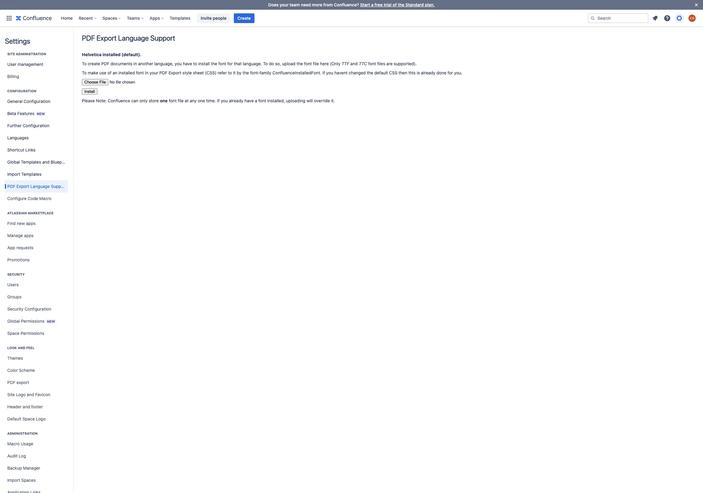 Task type: describe. For each thing, give the bounding box(es) containing it.
export inside configuration group
[[17, 184, 29, 189]]

and inside "link"
[[42, 159, 50, 165]]

upload
[[282, 61, 296, 66]]

feel
[[26, 346, 34, 350]]

0 vertical spatial you
[[175, 61, 182, 66]]

1 horizontal spatial if
[[323, 70, 325, 75]]

0 vertical spatial support
[[150, 34, 175, 42]]

backup manager
[[7, 466, 40, 471]]

only
[[140, 98, 148, 103]]

override
[[314, 98, 330, 103]]

site logo and favicon
[[7, 392, 50, 397]]

0 horizontal spatial your
[[150, 70, 158, 75]]

requests
[[16, 245, 33, 250]]

at
[[185, 98, 189, 103]]

management
[[18, 62, 43, 67]]

new for features
[[37, 112, 45, 116]]

pdf export link
[[5, 377, 68, 389]]

pdf right collapse sidebar image
[[82, 34, 95, 42]]

macro inside administration group
[[7, 441, 20, 446]]

helvetica installed (default).
[[82, 52, 142, 57]]

please
[[82, 98, 95, 103]]

configure code macro
[[7, 196, 52, 201]]

support inside pdf export language support link
[[51, 184, 67, 189]]

will
[[307, 98, 313, 103]]

font left files
[[369, 61, 377, 66]]

default space logo link
[[5, 413, 68, 425]]

default space logo
[[7, 416, 46, 422]]

1 vertical spatial installed
[[119, 70, 135, 75]]

configuration group
[[5, 83, 71, 207]]

1 vertical spatial logo
[[36, 416, 46, 422]]

further configuration
[[7, 123, 49, 128]]

administration
[[7, 432, 38, 436]]

site logo and favicon link
[[5, 389, 68, 401]]

home link
[[59, 13, 75, 23]]

security for security configuration
[[7, 306, 23, 312]]

1 vertical spatial if
[[217, 98, 220, 103]]

1 vertical spatial export
[[169, 70, 182, 75]]

administration
[[16, 52, 46, 56]]

user management
[[7, 62, 43, 67]]

font-
[[250, 70, 260, 75]]

it.
[[332, 98, 335, 103]]

find new apps
[[7, 221, 36, 226]]

ttf
[[342, 61, 350, 66]]

1 one from the left
[[160, 98, 168, 103]]

helvetica
[[82, 52, 102, 57]]

font down another
[[136, 70, 144, 75]]

an
[[113, 70, 117, 75]]

the up confluenceinstalledfont. in the top left of the page
[[297, 61, 303, 66]]

installed,
[[268, 98, 285, 103]]

close image
[[694, 1, 701, 9]]

spaces button
[[101, 13, 123, 23]]

apps
[[150, 15, 160, 20]]

security group
[[5, 266, 68, 341]]

shortcut links link
[[5, 144, 68, 156]]

the right by
[[243, 70, 249, 75]]

0 horizontal spatial have
[[183, 61, 192, 66]]

Search field
[[589, 13, 649, 23]]

does your team need more from confluence? start a free trial of the standard plan.
[[269, 2, 435, 7]]

install
[[199, 61, 210, 66]]

usage
[[21, 441, 33, 446]]

log
[[19, 453, 26, 459]]

style
[[183, 70, 192, 75]]

manager
[[23, 466, 40, 471]]

site administration group
[[5, 46, 68, 84]]

and left the feel
[[18, 346, 25, 350]]

permissions for space
[[21, 331, 44, 336]]

templates for global templates and blueprints
[[21, 159, 41, 165]]

pdf export language support link
[[5, 180, 68, 193]]

your profile and preferences image
[[689, 14, 697, 22]]

team
[[290, 2, 300, 7]]

teams
[[127, 15, 140, 20]]

do
[[269, 61, 274, 66]]

documents
[[111, 61, 133, 66]]

look and feel group
[[5, 340, 68, 427]]

import for import templates
[[7, 172, 20, 177]]

look
[[7, 346, 17, 350]]

app requests link
[[5, 242, 68, 254]]

make
[[88, 70, 98, 75]]

standard
[[406, 2, 424, 7]]

font up "refer"
[[219, 61, 226, 66]]

to for language,
[[82, 61, 87, 66]]

global for global permissions new
[[7, 318, 20, 324]]

space permissions
[[7, 331, 44, 336]]

apps button
[[148, 13, 166, 23]]

1 vertical spatial apps
[[24, 233, 34, 238]]

ttc
[[359, 61, 368, 66]]

security for security
[[7, 272, 25, 276]]

audit log link
[[5, 450, 68, 462]]

can
[[131, 98, 138, 103]]

1 vertical spatial for
[[448, 70, 454, 75]]

confluence
[[108, 98, 130, 103]]

uploading
[[286, 98, 306, 103]]

0 horizontal spatial in
[[134, 61, 137, 66]]

global for global templates and blueprints
[[7, 159, 20, 165]]

administration group
[[5, 425, 68, 493]]

import spaces link
[[5, 474, 68, 487]]

plan.
[[425, 2, 435, 7]]

need
[[301, 2, 311, 7]]

time.
[[206, 98, 216, 103]]

beta features new
[[7, 111, 45, 116]]

site for site logo and favicon
[[7, 392, 15, 397]]

backup manager link
[[5, 462, 68, 474]]

atlassian marketplace
[[7, 211, 54, 215]]

site administration
[[7, 52, 46, 56]]

start a free trial of the standard plan. link
[[361, 2, 435, 7]]

create link
[[234, 13, 255, 23]]

global templates and blueprints
[[7, 159, 71, 165]]

space inside security group
[[7, 331, 20, 336]]

export
[[17, 380, 29, 385]]

beta
[[7, 111, 16, 116]]

0 horizontal spatial logo
[[16, 392, 26, 397]]

further configuration link
[[5, 120, 68, 132]]

global templates and blueprints link
[[5, 156, 71, 168]]

configuration for general
[[24, 99, 50, 104]]

header and footer link
[[5, 401, 68, 413]]

0 vertical spatial export
[[97, 34, 117, 42]]

people
[[213, 15, 227, 20]]

0 horizontal spatial to
[[193, 61, 197, 66]]

groups link
[[5, 291, 68, 303]]

user
[[7, 62, 17, 67]]

2 horizontal spatial you
[[327, 70, 334, 75]]

(only
[[330, 61, 341, 66]]

billing
[[7, 74, 19, 79]]

manage apps
[[7, 233, 34, 238]]

settings
[[5, 37, 30, 45]]

manage apps link
[[5, 230, 68, 242]]

trial
[[384, 2, 392, 7]]

to left do
[[263, 61, 268, 66]]

the left default
[[367, 70, 374, 75]]

banner containing home
[[0, 10, 704, 27]]

security configuration link
[[5, 303, 68, 315]]

does
[[269, 2, 279, 7]]



Task type: locate. For each thing, give the bounding box(es) containing it.
templates down "links"
[[21, 159, 41, 165]]

1 vertical spatial you
[[327, 70, 334, 75]]

logo down footer
[[36, 416, 46, 422]]

1 horizontal spatial in
[[145, 70, 149, 75]]

1 vertical spatial import
[[7, 478, 20, 483]]

font up confluenceinstalledfont. in the top left of the page
[[304, 61, 312, 66]]

2 site from the top
[[7, 392, 15, 397]]

permissions down global permissions new
[[21, 331, 44, 336]]

groups
[[7, 294, 22, 299]]

marketplace
[[28, 211, 54, 215]]

site inside look and feel group
[[7, 392, 15, 397]]

search image
[[591, 16, 596, 20]]

new inside global permissions new
[[47, 319, 55, 323]]

1 vertical spatial security
[[7, 306, 23, 312]]

import inside configuration group
[[7, 172, 20, 177]]

to make use of an installed font in your pdf export style sheet (css) refer to it by the font-family confluenceinstalledfont. if you havent changed the default css then this is already done for you.
[[82, 70, 463, 75]]

1 horizontal spatial file
[[313, 61, 319, 66]]

0 vertical spatial to
[[193, 61, 197, 66]]

new for permissions
[[47, 319, 55, 323]]

1 vertical spatial permissions
[[21, 331, 44, 336]]

0 vertical spatial file
[[313, 61, 319, 66]]

permissions down security configuration link
[[21, 318, 45, 324]]

macro usage link
[[5, 438, 68, 450]]

it
[[233, 70, 236, 75]]

1 vertical spatial have
[[245, 98, 254, 103]]

pdf export language support
[[82, 34, 175, 42], [7, 184, 67, 189]]

pdf export language support inside configuration group
[[7, 184, 67, 189]]

collapse sidebar image
[[66, 30, 80, 42]]

0 horizontal spatial space
[[7, 331, 20, 336]]

already right 'is'
[[422, 70, 436, 75]]

2 vertical spatial you
[[221, 98, 228, 103]]

permissions
[[21, 318, 45, 324], [21, 331, 44, 336]]

teams button
[[125, 13, 146, 23]]

free
[[375, 2, 383, 7]]

confluenceinstalledfont.
[[273, 70, 322, 75]]

one right the 'store'
[[160, 98, 168, 103]]

find
[[7, 221, 16, 226]]

macro up audit
[[7, 441, 20, 446]]

1 vertical spatial templates
[[21, 159, 41, 165]]

promotions
[[7, 257, 30, 262]]

0 vertical spatial logo
[[16, 392, 26, 397]]

languages
[[7, 135, 29, 140]]

0 vertical spatial new
[[37, 112, 45, 116]]

new up further configuration link
[[37, 112, 45, 116]]

for left 'that'
[[228, 61, 233, 66]]

0 horizontal spatial language
[[30, 184, 50, 189]]

space inside look and feel group
[[23, 416, 35, 422]]

pdf left export
[[7, 380, 15, 385]]

macro inside configuration group
[[39, 196, 52, 201]]

font left installed,
[[259, 98, 266, 103]]

1 horizontal spatial to
[[228, 70, 232, 75]]

language inside configuration group
[[30, 184, 50, 189]]

file left here at the top left of the page
[[313, 61, 319, 66]]

0 vertical spatial templates
[[170, 15, 191, 20]]

1 security from the top
[[7, 272, 25, 276]]

promotions link
[[5, 254, 68, 266]]

create
[[88, 61, 100, 66]]

to left install
[[193, 61, 197, 66]]

a left free
[[372, 2, 374, 7]]

language
[[118, 34, 149, 42], [30, 184, 50, 189]]

0 vertical spatial of
[[393, 2, 397, 7]]

import down shortcut
[[7, 172, 20, 177]]

site inside group
[[7, 52, 15, 56]]

1 vertical spatial pdf export language support
[[7, 184, 67, 189]]

pdf up the configure
[[7, 184, 15, 189]]

2 global from the top
[[7, 318, 20, 324]]

you right time.
[[221, 98, 228, 103]]

0 vertical spatial your
[[280, 2, 289, 7]]

0 vertical spatial security
[[7, 272, 25, 276]]

configuration inside security group
[[25, 306, 51, 312]]

color scheme link
[[5, 364, 68, 377]]

new up "space permissions" link
[[47, 319, 55, 323]]

confluence image
[[16, 14, 52, 22], [16, 14, 52, 22]]

are
[[387, 61, 393, 66]]

global
[[7, 159, 20, 165], [7, 318, 20, 324]]

0 horizontal spatial export
[[17, 184, 29, 189]]

0 horizontal spatial macro
[[7, 441, 20, 446]]

and right ttf
[[351, 61, 358, 66]]

you right "language,"
[[175, 61, 182, 66]]

have left installed,
[[245, 98, 254, 103]]

supported).
[[394, 61, 417, 66]]

1 horizontal spatial macro
[[39, 196, 52, 201]]

pdf export
[[7, 380, 29, 385]]

if down here at the top left of the page
[[323, 70, 325, 75]]

links
[[25, 147, 36, 152]]

support down apps popup button
[[150, 34, 175, 42]]

1 site from the top
[[7, 52, 15, 56]]

you.
[[455, 70, 463, 75]]

your down another
[[150, 70, 158, 75]]

1 horizontal spatial a
[[372, 2, 374, 7]]

permissions for global
[[21, 318, 45, 324]]

pdf inside configuration group
[[7, 184, 15, 189]]

font left the at
[[169, 98, 177, 103]]

1 horizontal spatial already
[[422, 70, 436, 75]]

2 vertical spatial templates
[[21, 172, 41, 177]]

0 vertical spatial installed
[[103, 52, 121, 57]]

of left an
[[108, 70, 112, 75]]

0 vertical spatial already
[[422, 70, 436, 75]]

1 vertical spatial support
[[51, 184, 67, 189]]

language down import templates link
[[30, 184, 50, 189]]

templates right apps popup button
[[170, 15, 191, 20]]

apps up requests
[[24, 233, 34, 238]]

configure code macro link
[[5, 193, 68, 205]]

to left create
[[82, 61, 87, 66]]

another
[[138, 61, 153, 66]]

default
[[7, 416, 21, 422]]

already
[[422, 70, 436, 75], [229, 98, 244, 103]]

1 horizontal spatial language
[[118, 34, 149, 42]]

backup
[[7, 466, 22, 471]]

0 horizontal spatial of
[[108, 70, 112, 75]]

0 vertical spatial a
[[372, 2, 374, 7]]

0 vertical spatial permissions
[[21, 318, 45, 324]]

please note: confluence can only store one font file at any one time. if you already have a font installed, uploading will override it.
[[82, 98, 335, 103]]

export down import templates
[[17, 184, 29, 189]]

billing link
[[5, 70, 68, 83]]

2 import from the top
[[7, 478, 20, 483]]

templates up pdf export language support link
[[21, 172, 41, 177]]

invite people
[[201, 15, 227, 20]]

global down shortcut
[[7, 159, 20, 165]]

0 vertical spatial macro
[[39, 196, 52, 201]]

general configuration
[[7, 99, 50, 104]]

a
[[372, 2, 374, 7], [255, 98, 258, 103]]

0 vertical spatial spaces
[[103, 15, 117, 20]]

in down the (default).
[[134, 61, 137, 66]]

0 horizontal spatial pdf export language support
[[7, 184, 67, 189]]

support down the blueprints
[[51, 184, 67, 189]]

to create pdf documents in another language, you have to install the font for that language. to do so, upload the font file here (only ttf and ttc font files are supported).
[[82, 61, 417, 66]]

global inside security group
[[7, 318, 20, 324]]

0 horizontal spatial new
[[37, 112, 45, 116]]

site for site administration
[[7, 52, 15, 56]]

and
[[351, 61, 358, 66], [42, 159, 50, 165], [18, 346, 25, 350], [27, 392, 34, 397], [23, 404, 30, 409]]

1 horizontal spatial your
[[280, 2, 289, 7]]

0 vertical spatial for
[[228, 61, 233, 66]]

macro right code
[[39, 196, 52, 201]]

templates inside "link"
[[21, 159, 41, 165]]

1 vertical spatial global
[[7, 318, 20, 324]]

logo down export
[[16, 392, 26, 397]]

by
[[237, 70, 242, 75]]

this
[[409, 70, 416, 75]]

export left style
[[169, 70, 182, 75]]

have up style
[[183, 61, 192, 66]]

import templates link
[[5, 168, 68, 180]]

templates for import templates
[[21, 172, 41, 177]]

import
[[7, 172, 20, 177], [7, 478, 20, 483]]

2 security from the top
[[7, 306, 23, 312]]

file
[[313, 61, 319, 66], [178, 98, 184, 103]]

blueprints
[[51, 159, 71, 165]]

if right time.
[[217, 98, 220, 103]]

1 vertical spatial to
[[228, 70, 232, 75]]

configuration down groups link
[[25, 306, 51, 312]]

1 horizontal spatial new
[[47, 319, 55, 323]]

0 horizontal spatial one
[[160, 98, 168, 103]]

to left it on the top left
[[228, 70, 232, 75]]

1 horizontal spatial for
[[448, 70, 454, 75]]

0 vertical spatial pdf export language support
[[82, 34, 175, 42]]

recent button
[[77, 13, 99, 23]]

global inside "link"
[[7, 159, 20, 165]]

1 vertical spatial file
[[178, 98, 184, 103]]

export
[[97, 34, 117, 42], [169, 70, 182, 75], [17, 184, 29, 189]]

changed
[[349, 70, 366, 75]]

app requests
[[7, 245, 33, 250]]

None file field
[[82, 79, 159, 85]]

0 vertical spatial language
[[118, 34, 149, 42]]

to
[[193, 61, 197, 66], [228, 70, 232, 75]]

1 horizontal spatial pdf export language support
[[82, 34, 175, 42]]

pdf down "language,"
[[160, 70, 168, 75]]

configuration up the beta features new
[[24, 99, 50, 104]]

pdf export language support down import templates link
[[7, 184, 67, 189]]

from
[[324, 2, 333, 7]]

1 vertical spatial a
[[255, 98, 258, 103]]

apps
[[26, 221, 36, 226], [24, 233, 34, 238]]

global up space permissions
[[7, 318, 20, 324]]

language up the (default).
[[118, 34, 149, 42]]

store
[[149, 98, 159, 103]]

new
[[17, 221, 25, 226]]

2 horizontal spatial export
[[169, 70, 182, 75]]

1 vertical spatial space
[[23, 416, 35, 422]]

for left you.
[[448, 70, 454, 75]]

1 horizontal spatial of
[[393, 2, 397, 7]]

one right the any
[[198, 98, 205, 103]]

space up look
[[7, 331, 20, 336]]

import down backup
[[7, 478, 20, 483]]

pdf export language support up the (default).
[[82, 34, 175, 42]]

your
[[280, 2, 289, 7], [150, 70, 158, 75]]

pdf
[[82, 34, 95, 42], [101, 61, 109, 66], [160, 70, 168, 75], [7, 184, 15, 189], [7, 380, 15, 385]]

the
[[398, 2, 405, 7], [211, 61, 218, 66], [297, 61, 303, 66], [243, 70, 249, 75], [367, 70, 374, 75]]

spaces down 'manager'
[[21, 478, 36, 483]]

footer
[[31, 404, 43, 409]]

import inside administration group
[[7, 478, 20, 483]]

site up user
[[7, 52, 15, 56]]

settings icon image
[[677, 14, 684, 22]]

already right time.
[[229, 98, 244, 103]]

configuration up the general
[[7, 89, 36, 93]]

1 vertical spatial spaces
[[21, 478, 36, 483]]

language,
[[155, 61, 174, 66]]

0 vertical spatial in
[[134, 61, 137, 66]]

sheet
[[193, 70, 204, 75]]

templates inside global element
[[170, 15, 191, 20]]

configuration up languages link
[[23, 123, 49, 128]]

apps right the "new"
[[26, 221, 36, 226]]

None submit
[[82, 88, 97, 95]]

1 vertical spatial already
[[229, 98, 244, 103]]

and inside 'link'
[[23, 404, 30, 409]]

1 horizontal spatial spaces
[[103, 15, 117, 20]]

1 vertical spatial in
[[145, 70, 149, 75]]

1 vertical spatial of
[[108, 70, 112, 75]]

spaces right recent dropdown button
[[103, 15, 117, 20]]

banner
[[0, 10, 704, 27]]

atlassian marketplace group
[[5, 205, 68, 268]]

to for font
[[82, 70, 87, 75]]

security up users
[[7, 272, 25, 276]]

of right trial
[[393, 2, 397, 7]]

1 horizontal spatial support
[[150, 34, 175, 42]]

pdf up use
[[101, 61, 109, 66]]

global permissions new
[[7, 318, 55, 324]]

2 one from the left
[[198, 98, 205, 103]]

pdf inside look and feel group
[[7, 380, 15, 385]]

0 vertical spatial space
[[7, 331, 20, 336]]

home
[[61, 15, 73, 20]]

shortcut links
[[7, 147, 36, 152]]

1 vertical spatial language
[[30, 184, 50, 189]]

and left favicon
[[27, 392, 34, 397]]

1 vertical spatial your
[[150, 70, 158, 75]]

a left installed,
[[255, 98, 258, 103]]

0 horizontal spatial for
[[228, 61, 233, 66]]

(default).
[[122, 52, 142, 57]]

security down groups
[[7, 306, 23, 312]]

1 horizontal spatial you
[[221, 98, 228, 103]]

your left the team
[[280, 2, 289, 7]]

0 vertical spatial import
[[7, 172, 20, 177]]

is
[[417, 70, 420, 75]]

help icon image
[[664, 14, 672, 22]]

appswitcher icon image
[[5, 14, 13, 22]]

0 vertical spatial have
[[183, 61, 192, 66]]

0 vertical spatial apps
[[26, 221, 36, 226]]

0 vertical spatial if
[[323, 70, 325, 75]]

0 horizontal spatial spaces
[[21, 478, 36, 483]]

configuration for further
[[23, 123, 49, 128]]

0 horizontal spatial you
[[175, 61, 182, 66]]

export up helvetica installed (default).
[[97, 34, 117, 42]]

shortcut
[[7, 147, 24, 152]]

any
[[190, 98, 197, 103]]

spaces inside popup button
[[103, 15, 117, 20]]

1 horizontal spatial have
[[245, 98, 254, 103]]

import for import spaces
[[7, 478, 20, 483]]

2 vertical spatial export
[[17, 184, 29, 189]]

1 vertical spatial macro
[[7, 441, 20, 446]]

favicon
[[35, 392, 50, 397]]

so,
[[275, 61, 281, 66]]

1 horizontal spatial logo
[[36, 416, 46, 422]]

in down another
[[145, 70, 149, 75]]

look and feel
[[7, 346, 34, 350]]

color scheme
[[7, 368, 35, 373]]

configuration for security
[[25, 306, 51, 312]]

notification icon image
[[652, 14, 660, 22]]

1 import from the top
[[7, 172, 20, 177]]

0 horizontal spatial if
[[217, 98, 220, 103]]

site
[[7, 52, 15, 56], [7, 392, 15, 397]]

and left the blueprints
[[42, 159, 50, 165]]

the up (css)
[[211, 61, 218, 66]]

macro usage
[[7, 441, 33, 446]]

users
[[7, 282, 19, 287]]

0 vertical spatial global
[[7, 159, 20, 165]]

1 vertical spatial new
[[47, 319, 55, 323]]

macro
[[39, 196, 52, 201], [7, 441, 20, 446]]

1 horizontal spatial export
[[97, 34, 117, 42]]

the right trial
[[398, 2, 405, 7]]

space down header and footer
[[23, 416, 35, 422]]

0 horizontal spatial support
[[51, 184, 67, 189]]

themes
[[7, 356, 23, 361]]

installed down documents
[[119, 70, 135, 75]]

site up header
[[7, 392, 15, 397]]

to left the make
[[82, 70, 87, 75]]

and left footer
[[23, 404, 30, 409]]

languages link
[[5, 132, 68, 144]]

1 vertical spatial site
[[7, 392, 15, 397]]

one
[[160, 98, 168, 103], [198, 98, 205, 103]]

font
[[219, 61, 226, 66], [304, 61, 312, 66], [369, 61, 377, 66], [136, 70, 144, 75], [169, 98, 177, 103], [259, 98, 266, 103]]

global element
[[4, 10, 587, 27]]

1 horizontal spatial one
[[198, 98, 205, 103]]

installed up documents
[[103, 52, 121, 57]]

find new apps link
[[5, 217, 68, 230]]

havent
[[335, 70, 348, 75]]

file left the at
[[178, 98, 184, 103]]

0 horizontal spatial already
[[229, 98, 244, 103]]

code
[[28, 196, 38, 201]]

spaces inside administration group
[[21, 478, 36, 483]]

you down here at the top left of the page
[[327, 70, 334, 75]]

new inside the beta features new
[[37, 112, 45, 116]]

1 global from the top
[[7, 159, 20, 165]]

(css)
[[205, 70, 217, 75]]

0 vertical spatial site
[[7, 52, 15, 56]]

0 horizontal spatial file
[[178, 98, 184, 103]]



Task type: vqa. For each thing, say whether or not it's contained in the screenshot.
topmost Logo
yes



